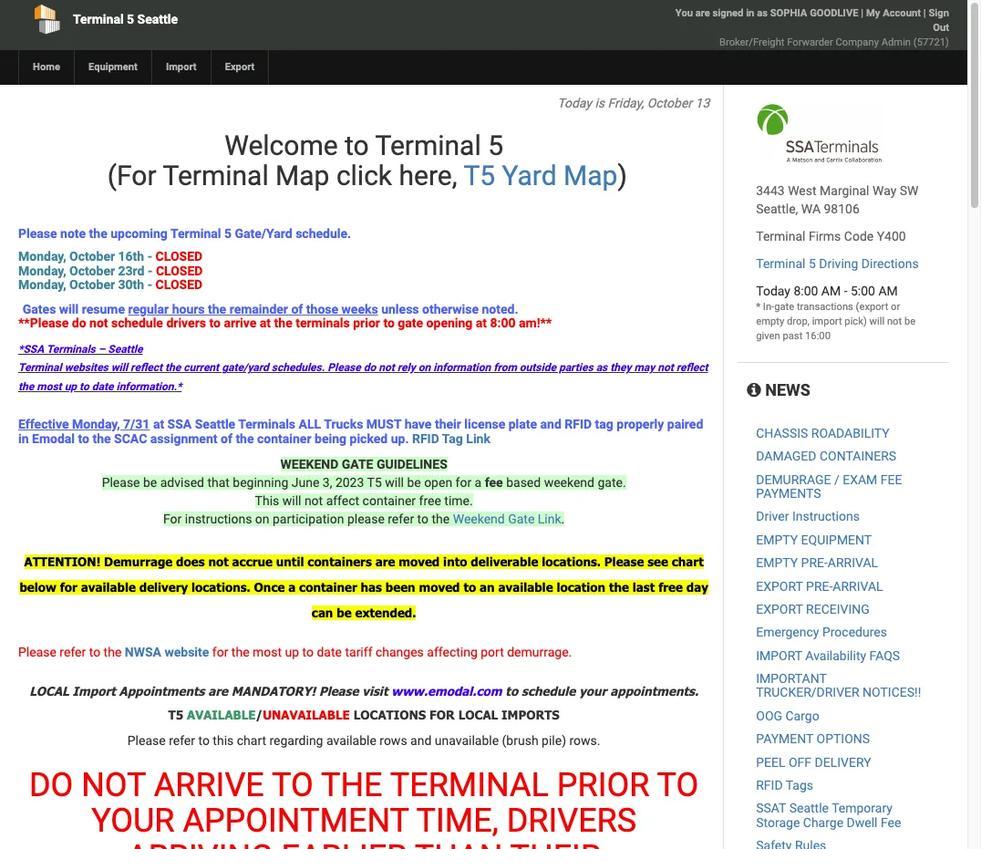 Task type: describe. For each thing, give the bounding box(es) containing it.
a inside attention! demurrage does not accrue until containers are moved into deliverable locations. please see chart below for available delivery locations. once a container has been moved to an available location the last free day can be extended.
[[289, 580, 296, 595]]

rfid tag link
[[412, 431, 494, 446]]

container inside weekend gate guidelines please be advised that beginning june 3, 2023 t5 will be open for a fee based weekend gate. this will not affect container free time. for instructions on participation please refer to the weekend gate link .
[[363, 494, 416, 508]]

3443 west marginal way sw seattle, wa 98106
[[757, 183, 919, 216]]

drivers
[[166, 316, 206, 330]]

to left nwsa
[[89, 645, 100, 660]]

peel
[[757, 755, 786, 770]]

1 horizontal spatial up
[[285, 645, 299, 660]]

not left rely at the left of the page
[[379, 362, 395, 375]]

t5 yard map link
[[464, 160, 618, 192]]

for inside attention! demurrage does not accrue until containers are moved into deliverable locations. please see chart below for available delivery locations. once a container has been moved to an available location the last free day can be extended.
[[60, 580, 77, 595]]

parties
[[559, 362, 594, 375]]

rfid inside at ssa seattle terminals all trucks must have their license plate and rfid tag properly paired in emodal to the scac assignment of the container being picked up.
[[565, 417, 592, 432]]

16:00
[[806, 330, 831, 342]]

into
[[444, 555, 468, 569]]

equipment link
[[74, 50, 151, 85]]

terminal inside please note the upcoming terminal 5 gate/yard schedule. monday, october 16th - closed monday, october 23rd - closed monday, october 30th - closed
[[171, 226, 221, 241]]

those
[[306, 302, 339, 316]]

3 closed from the top
[[156, 278, 203, 292]]

are inside you are signed in as sophia goodlive | my account | sign out broker/freight forwarder company admin (57721)
[[696, 7, 711, 19]]

import inside local import appointments are mandatory! please visit www.emodal.com to schedule your appointments. t5 available / unavailable locations for local imports
[[73, 684, 116, 699]]

the up beginning
[[236, 431, 254, 446]]

t5 inside local import appointments are mandatory! please visit www.emodal.com to schedule your appointments. t5 available / unavailable locations for local imports
[[168, 708, 184, 722]]

please refer to this chart regarding available rows and unavailable (brush pile) rows.
[[128, 733, 601, 748]]

link inside weekend gate guidelines please be advised that beginning june 3, 2023 t5 will be open for a fee based weekend gate. this will not affect container free time. for instructions on participation please refer to the weekend gate link .
[[538, 512, 562, 526]]

my account link
[[867, 7, 922, 19]]

1 horizontal spatial date
[[317, 645, 342, 660]]

free inside weekend gate guidelines please be advised that beginning june 3, 2023 t5 will be open for a fee based weekend gate. this will not affect container free time. for instructions on participation please refer to the weekend gate link .
[[419, 494, 442, 508]]

will down june
[[283, 494, 302, 508]]

do
[[29, 766, 73, 805]]

regular
[[128, 302, 169, 316]]

transactions
[[797, 301, 854, 313]]

please down below
[[18, 645, 56, 660]]

not inside gates will resume regular hours the remainder of those weeks unless otherwise noted. **please do not schedule drivers to arrive at the terminals prior to gate opening at 8:00 am!**
[[89, 316, 108, 330]]

damaged
[[757, 449, 817, 464]]

on inside *ssa terminals – seattle terminal websites will reflect the current gate/yard schedules. please do not rely on information from outside parties as they may not reflect the most up to date information.*
[[419, 362, 431, 375]]

for inside weekend gate guidelines please be advised that beginning june 3, 2023 t5 will be open for a fee based weekend gate. this will not affect container free time. for instructions on participation please refer to the weekend gate link .
[[456, 475, 472, 490]]

for
[[163, 512, 182, 526]]

0 vertical spatial arrival
[[828, 556, 879, 570]]

gates will resume regular hours the remainder of those weeks unless otherwise noted. **please do not schedule drivers to arrive at the terminals prior to gate opening at 8:00 am!**
[[18, 302, 552, 330]]

0 horizontal spatial rfid
[[412, 431, 440, 446]]

terminal 5 seattle image
[[757, 103, 884, 163]]

the left terminals
[[274, 316, 293, 330]]

plate
[[509, 417, 538, 432]]

container inside at ssa seattle terminals all trucks must have their license plate and rfid tag properly paired in emodal to the scac assignment of the container being picked up.
[[257, 431, 312, 446]]

chassis
[[757, 426, 809, 441]]

the left nwsa
[[104, 645, 122, 660]]

the up mandatory!
[[232, 645, 250, 660]]

2 horizontal spatial at
[[476, 316, 487, 330]]

0 horizontal spatial locations.
[[192, 580, 251, 595]]

terminal 5 seattle link
[[18, 0, 390, 38]]

emergency procedures link
[[757, 625, 888, 640]]

this
[[213, 733, 234, 748]]

please inside attention! demurrage does not accrue until containers are moved into deliverable locations. please see chart below for available delivery locations. once a container has been moved to an available location the last free day can be extended.
[[605, 555, 644, 569]]

please inside *ssa terminals – seattle terminal websites will reflect the current gate/yard schedules. please do not rely on information from outside parties as they may not reflect the most up to date information.*
[[328, 362, 361, 375]]

cargo
[[786, 709, 820, 723]]

schedules.
[[272, 362, 325, 375]]

refer for please refer to this chart regarding available rows and unavailable (brush pile) rows.
[[169, 733, 195, 748]]

terminal firms code y400
[[757, 229, 907, 244]]

beginning
[[233, 475, 289, 490]]

- right 30th
[[148, 278, 152, 292]]

you
[[676, 7, 693, 19]]

to inside welcome to terminal 5 (for terminal map click here, t5 yard map )
[[345, 130, 369, 162]]

t5 inside weekend gate guidelines please be advised that beginning june 3, 2023 t5 will be open for a fee based weekend gate. this will not affect container free time. for instructions on participation please refer to the weekend gate link .
[[367, 475, 382, 490]]

local import appointments are mandatory! please visit www.emodal.com to schedule your appointments. t5 available / unavailable locations for local imports
[[29, 684, 699, 722]]

pile)
[[542, 733, 567, 748]]

1 map from the left
[[276, 160, 330, 192]]

welcome
[[225, 130, 338, 162]]

1 horizontal spatial available
[[327, 733, 377, 748]]

affecting
[[427, 645, 478, 660]]

rely
[[398, 362, 416, 375]]

weekend
[[453, 512, 505, 526]]

procedures
[[823, 625, 888, 640]]

fee
[[485, 475, 503, 490]]

visit
[[362, 684, 388, 699]]

be down 'guidelines'
[[407, 475, 421, 490]]

nwsa website link
[[125, 645, 209, 660]]

3443
[[757, 183, 785, 198]]

you are signed in as sophia goodlive | my account | sign out broker/freight forwarder company admin (57721)
[[676, 7, 950, 48]]

0 vertical spatial moved
[[399, 555, 440, 569]]

2 horizontal spatial available
[[499, 580, 553, 595]]

notices!!
[[863, 686, 922, 700]]

payments
[[757, 486, 822, 501]]

assignment
[[150, 431, 218, 446]]

seattle inside *ssa terminals – seattle terminal websites will reflect the current gate/yard schedules. please do not rely on information from outside parties as they may not reflect the most up to date information.*
[[108, 343, 143, 356]]

given
[[757, 330, 781, 342]]

information
[[434, 362, 491, 375]]

free inside attention! demurrage does not accrue until containers are moved into deliverable locations. please see chart below for available delivery locations. once a container has been moved to an available location the last free day can be extended.
[[659, 580, 683, 595]]

most inside *ssa terminals – seattle terminal websites will reflect the current gate/yard schedules. please do not rely on information from outside parties as they may not reflect the most up to date information.*
[[37, 380, 62, 393]]

out
[[934, 22, 950, 34]]

import availability faqs link
[[757, 648, 901, 663]]

regarding
[[270, 733, 323, 748]]

payment options link
[[757, 732, 871, 747]]

not inside today                                                                                                                                                                                                                                                                                                                                                                                                                                                                                                                                                                                                                                                                                                           8:00 am - 5:00 am * in-gate transactions (export or empty drop, import pick) will not be given past 16:00
[[888, 316, 903, 328]]

chart inside attention! demurrage does not accrue until containers are moved into deliverable locations. please see chart below for available delivery locations. once a container has been moved to an available location the last free day can be extended.
[[672, 555, 704, 569]]

will inside gates will resume regular hours the remainder of those weeks unless otherwise noted. **please do not schedule drivers to arrive at the terminals prior to gate opening at 8:00 am!**
[[59, 302, 79, 316]]

2 map from the left
[[564, 160, 618, 192]]

1 reflect from the left
[[131, 362, 162, 375]]

2 empty from the top
[[757, 556, 799, 570]]

license
[[465, 417, 506, 432]]

1 vertical spatial moved
[[419, 580, 460, 595]]

in inside at ssa seattle terminals all trucks must have their license plate and rfid tag properly paired in emodal to the scac assignment of the container being picked up.
[[18, 431, 29, 446]]

0 horizontal spatial chart
[[237, 733, 266, 748]]

do inside *ssa terminals – seattle terminal websites will reflect the current gate/yard schedules. please do not rely on information from outside parties as they may not reflect the most up to date information.*
[[364, 362, 376, 375]]

www.emodal.com link
[[392, 684, 502, 699]]

1 export from the top
[[757, 579, 804, 594]]

to inside *ssa terminals – seattle terminal websites will reflect the current gate/yard schedules. please do not rely on information from outside parties as they may not reflect the most up to date information.*
[[79, 380, 89, 393]]

and inside at ssa seattle terminals all trucks must have their license plate and rfid tag properly paired in emodal to the scac assignment of the container being picked up.
[[541, 417, 562, 432]]

seattle inside chassis roadability damaged containers demurrage / exam fee payments driver instructions empty equipment empty pre-arrival export pre-arrival export receiving emergency procedures import availability faqs important trucker/driver notices!! oog cargo payment options peel off delivery rfid tags ssat seattle temporary storage charge dwell fee
[[790, 802, 829, 816]]

unless
[[382, 302, 419, 316]]

arriving
[[127, 838, 273, 850]]

oog cargo link
[[757, 709, 820, 723]]

to down can
[[303, 645, 314, 660]]

to right prior
[[384, 316, 395, 330]]

/ inside local import appointments are mandatory! please visit www.emodal.com to schedule your appointments. t5 available / unavailable locations for local imports
[[256, 708, 263, 722]]

or
[[892, 301, 901, 313]]

not inside attention! demurrage does not accrue until containers are moved into deliverable locations. please see chart below for available delivery locations. once a container has been moved to an available location the last free day can be extended.
[[208, 555, 229, 569]]

the down *ssa
[[18, 380, 34, 393]]

import link
[[151, 50, 210, 85]]

to inside local import appointments are mandatory! please visit www.emodal.com to schedule your appointments. t5 available / unavailable locations for local imports
[[506, 684, 518, 699]]

0 vertical spatial pre-
[[802, 556, 828, 570]]

to inside attention! demurrage does not accrue until containers are moved into deliverable locations. please see chart below for available delivery locations. once a container has been moved to an available location the last free day can be extended.
[[464, 580, 476, 595]]

properly
[[617, 417, 665, 432]]

30th
[[118, 278, 144, 292]]

the inside attention! demurrage does not accrue until containers are moved into deliverable locations. please see chart below for available delivery locations. once a container has been moved to an available location the last free day can be extended.
[[609, 580, 630, 595]]

2 am from the left
[[879, 284, 899, 298]]

today                                                                                                                                                                                                                                                                                                                                                                                                                                                                                                                                                                                                                                                                                                           8:00 am - 5:00 am * in-gate transactions (export or empty drop, import pick) will not be given past 16:00
[[757, 284, 916, 342]]

will inside *ssa terminals – seattle terminal websites will reflect the current gate/yard schedules. please do not rely on information from outside parties as they may not reflect the most up to date information.*
[[111, 362, 128, 375]]

terminals inside *ssa terminals – seattle terminal websites will reflect the current gate/yard schedules. please do not rely on information from outside parties as they may not reflect the most up to date information.*
[[46, 343, 96, 356]]

1 to from the left
[[272, 766, 314, 805]]

1 closed from the top
[[156, 249, 203, 264]]

- right 23rd
[[148, 264, 153, 278]]

please inside local import appointments are mandatory! please visit www.emodal.com to schedule your appointments. t5 available / unavailable locations for local imports
[[319, 684, 359, 699]]

below
[[20, 580, 56, 595]]

chassis roadability damaged containers demurrage / exam fee payments driver instructions empty equipment empty pre-arrival export pre-arrival export receiving emergency procedures import availability faqs important trucker/driver notices!! oog cargo payment options peel off delivery rfid tags ssat seattle temporary storage charge dwell fee
[[757, 426, 922, 830]]

gates
[[23, 302, 56, 316]]

0 vertical spatial link
[[467, 431, 491, 446]]

schedule.
[[296, 226, 351, 241]]

container inside attention! demurrage does not accrue until containers are moved into deliverable locations. please see chart below for available delivery locations. once a container has been moved to an available location the last free day can be extended.
[[299, 580, 357, 595]]

does
[[176, 555, 205, 569]]

refer inside weekend gate guidelines please be advised that beginning june 3, 2023 t5 will be open for a fee based weekend gate. this will not affect container free time. for instructions on participation please refer to the weekend gate link .
[[388, 512, 414, 526]]

to left 'arrive'
[[209, 316, 221, 330]]

emergency
[[757, 625, 820, 640]]

1 vertical spatial pre-
[[807, 579, 833, 594]]

8:00 inside gates will resume regular hours the remainder of those weeks unless otherwise noted. **please do not schedule drivers to arrive at the terminals prior to gate opening at 8:00 am!**
[[490, 316, 516, 330]]

as inside *ssa terminals – seattle terminal websites will reflect the current gate/yard schedules. please do not rely on information from outside parties as they may not reflect the most up to date information.*
[[596, 362, 608, 375]]

to inside weekend gate guidelines please be advised that beginning june 3, 2023 t5 will be open for a fee based weekend gate. this will not affect container free time. for instructions on participation please refer to the weekend gate link .
[[418, 512, 429, 526]]

2 reflect from the left
[[677, 362, 709, 375]]

empty equipment link
[[757, 533, 873, 547]]

welcome to terminal 5 (for terminal map click here, t5 yard map )
[[101, 130, 628, 192]]

/ inside chassis roadability damaged containers demurrage / exam fee payments driver instructions empty equipment empty pre-arrival export pre-arrival export receiving emergency procedures import availability faqs important trucker/driver notices!! oog cargo payment options peel off delivery rfid tags ssat seattle temporary storage charge dwell fee
[[835, 472, 840, 487]]

of inside at ssa seattle terminals all trucks must have their license plate and rfid tag properly paired in emodal to the scac assignment of the container being picked up.
[[221, 431, 233, 446]]

october down the note
[[69, 249, 115, 264]]

import
[[813, 316, 843, 328]]

empty
[[757, 316, 785, 328]]

available
[[187, 708, 256, 722]]

1 | from the left
[[862, 7, 864, 19]]

directions
[[862, 256, 919, 271]]

location
[[557, 580, 606, 595]]

up inside *ssa terminals – seattle terminal websites will reflect the current gate/yard schedules. please do not rely on information from outside parties as they may not reflect the most up to date information.*
[[64, 380, 77, 393]]

goodlive
[[810, 7, 859, 19]]

schedule inside local import appointments are mandatory! please visit www.emodal.com to schedule your appointments. t5 available / unavailable locations for local imports
[[522, 684, 576, 699]]

be left advised on the bottom left
[[143, 475, 157, 490]]

will down 'guidelines'
[[385, 475, 404, 490]]

their
[[435, 417, 462, 432]]

5:00
[[851, 284, 876, 298]]

do inside gates will resume regular hours the remainder of those weeks unless otherwise noted. **please do not schedule drivers to arrive at the terminals prior to gate opening at 8:00 am!**
[[72, 316, 86, 330]]

in-
[[764, 301, 775, 313]]

outside
[[520, 362, 557, 375]]

equipment
[[802, 533, 873, 547]]

from
[[494, 362, 517, 375]]

5 inside please note the upcoming terminal 5 gate/yard schedule. monday, october 16th - closed monday, october 23rd - closed monday, october 30th - closed
[[224, 226, 232, 241]]

last
[[633, 580, 655, 595]]

0 horizontal spatial local
[[29, 684, 69, 699]]

2 to from the left
[[658, 766, 699, 805]]

sw
[[900, 183, 919, 198]]

the right hours
[[208, 302, 226, 316]]

0 horizontal spatial available
[[81, 580, 136, 595]]

sign
[[929, 7, 950, 19]]

(export
[[856, 301, 889, 313]]



Task type: vqa. For each thing, say whether or not it's contained in the screenshot.
of to the left
yes



Task type: locate. For each thing, give the bounding box(es) containing it.
container up weekend
[[257, 431, 312, 446]]

at
[[260, 316, 271, 330], [476, 316, 487, 330], [153, 417, 164, 432]]

terminals left 'all'
[[238, 417, 296, 432]]

| left my
[[862, 7, 864, 19]]

once
[[254, 580, 285, 595]]

1 horizontal spatial for
[[212, 645, 229, 660]]

0 horizontal spatial on
[[255, 512, 270, 526]]

current
[[184, 362, 219, 375]]

to down websites
[[79, 380, 89, 393]]

be right pick)
[[905, 316, 916, 328]]

(57721)
[[914, 36, 950, 48]]

rows.
[[570, 733, 601, 748]]

pre- down the empty pre-arrival link
[[807, 579, 833, 594]]

a right once
[[289, 580, 296, 595]]

2 horizontal spatial rfid
[[757, 778, 783, 793]]

on right rely at the left of the page
[[419, 362, 431, 375]]

most
[[37, 380, 62, 393], [253, 645, 282, 660]]

of right assignment
[[221, 431, 233, 446]]

please inside please note the upcoming terminal 5 gate/yard schedule. monday, october 16th - closed monday, october 23rd - closed monday, october 30th - closed
[[18, 226, 57, 241]]

available down demurrage
[[81, 580, 136, 595]]

1 vertical spatial locations.
[[192, 580, 251, 595]]

| left the sign
[[924, 7, 927, 19]]

up down websites
[[64, 380, 77, 393]]

98106
[[824, 202, 860, 216]]

moved down into
[[419, 580, 460, 595]]

0 horizontal spatial up
[[64, 380, 77, 393]]

0 vertical spatial t5
[[464, 160, 496, 192]]

- left 5:00
[[845, 284, 848, 298]]

for up time.
[[456, 475, 472, 490]]

0 horizontal spatial most
[[37, 380, 62, 393]]

your
[[580, 684, 607, 699]]

map up schedule.
[[276, 160, 330, 192]]

to inside at ssa seattle terminals all trucks must have their license plate and rfid tag properly paired in emodal to the scac assignment of the container being picked up.
[[78, 431, 89, 446]]

please
[[18, 226, 57, 241], [328, 362, 361, 375], [102, 475, 140, 490], [605, 555, 644, 569], [18, 645, 56, 660], [319, 684, 359, 699], [128, 733, 166, 748]]

1 vertical spatial t5
[[367, 475, 382, 490]]

.
[[562, 512, 565, 526]]

1 horizontal spatial t5
[[367, 475, 382, 490]]

will right websites
[[111, 362, 128, 375]]

terminal inside *ssa terminals – seattle terminal websites will reflect the current gate/yard schedules. please do not rely on information from outside parties as they may not reflect the most up to date information.*
[[18, 362, 62, 375]]

1 horizontal spatial gate
[[775, 301, 795, 313]]

1 vertical spatial local
[[459, 708, 498, 722]]

link right gate
[[538, 512, 562, 526]]

noted.
[[482, 302, 519, 316]]

your
[[91, 802, 175, 841]]

gate up drop,
[[775, 301, 795, 313]]

2 horizontal spatial for
[[456, 475, 472, 490]]

0 horizontal spatial t5
[[168, 708, 184, 722]]

the inside please note the upcoming terminal 5 gate/yard schedule. monday, october 16th - closed monday, october 23rd - closed monday, october 30th - closed
[[89, 226, 107, 241]]

signed
[[713, 7, 744, 19]]

terminal 5 driving directions link
[[757, 256, 919, 271]]

today for today                                                                                                                                                                                                                                                                                                                                                                                                                                                                                                                                                                                                                                                                                                           8:00 am - 5:00 am * in-gate transactions (export or empty drop, import pick) will not be given past 16:00
[[757, 284, 791, 298]]

trucker/driver
[[757, 686, 860, 700]]

1 vertical spatial and
[[411, 733, 432, 748]]

1 vertical spatial schedule
[[522, 684, 576, 699]]

as inside you are signed in as sophia goodlive | my account | sign out broker/freight forwarder company admin (57721)
[[758, 7, 768, 19]]

way
[[873, 183, 897, 198]]

empty down empty equipment link
[[757, 556, 799, 570]]

do right the **please
[[72, 316, 86, 330]]

0 vertical spatial of
[[291, 302, 303, 316]]

0 vertical spatial gate
[[775, 301, 795, 313]]

2 export from the top
[[757, 602, 804, 617]]

0 horizontal spatial are
[[208, 684, 228, 699]]

0 vertical spatial 8:00
[[794, 284, 819, 298]]

october left 23rd
[[69, 264, 115, 278]]

0 vertical spatial on
[[419, 362, 431, 375]]

1 horizontal spatial import
[[166, 61, 197, 73]]

0 vertical spatial refer
[[388, 512, 414, 526]]

1 horizontal spatial local
[[459, 708, 498, 722]]

as left sophia
[[758, 7, 768, 19]]

0 vertical spatial for
[[456, 475, 472, 490]]

website
[[165, 645, 209, 660]]

unavailable
[[435, 733, 499, 748]]

export up "emergency"
[[757, 602, 804, 617]]

to
[[272, 766, 314, 805], [658, 766, 699, 805]]

locations. up location in the right of the page
[[542, 555, 601, 569]]

a
[[475, 475, 482, 490], [289, 580, 296, 595]]

t5 right 2023
[[367, 475, 382, 490]]

0 vertical spatial empty
[[757, 533, 799, 547]]

info circle image
[[748, 382, 762, 399]]

1 vertical spatial arrival
[[833, 579, 884, 594]]

/ down mandatory!
[[256, 708, 263, 722]]

1 horizontal spatial locations.
[[542, 555, 601, 569]]

date down websites
[[92, 380, 114, 393]]

demurrage
[[757, 472, 832, 487]]

are up available
[[208, 684, 228, 699]]

the
[[321, 766, 383, 805]]

2 vertical spatial are
[[208, 684, 228, 699]]

5 up the equipment
[[127, 12, 134, 26]]

/ left exam
[[835, 472, 840, 487]]

seattle right –
[[108, 343, 143, 356]]

please left the note
[[18, 226, 57, 241]]

time,
[[417, 802, 499, 841]]

0 horizontal spatial refer
[[60, 645, 86, 660]]

do
[[72, 316, 86, 330], [364, 362, 376, 375]]

1 vertical spatial /
[[256, 708, 263, 722]]

seattle inside at ssa seattle terminals all trucks must have their license plate and rfid tag properly paired in emodal to the scac assignment of the container being picked up.
[[195, 417, 236, 432]]

1 vertical spatial today
[[757, 284, 791, 298]]

paired
[[668, 417, 704, 432]]

import
[[757, 648, 803, 663]]

5 inside welcome to terminal 5 (for terminal map click here, t5 yard map )
[[488, 130, 504, 162]]

please down appointments
[[128, 733, 166, 748]]

1 vertical spatial date
[[317, 645, 342, 660]]

0 vertical spatial container
[[257, 431, 312, 446]]

today inside today                                                                                                                                                                                                                                                                                                                                                                                                                                                                                                                                                                                                                                                                                                           8:00 am - 5:00 am * in-gate transactions (export or empty drop, import pick) will not be given past 16:00
[[757, 284, 791, 298]]

0 vertical spatial chart
[[672, 555, 704, 569]]

guidelines
[[377, 457, 448, 472]]

please up last
[[605, 555, 644, 569]]

for
[[430, 708, 455, 722]]

will down (export
[[870, 316, 885, 328]]

effective monday, 7/31
[[18, 417, 150, 432]]

0 vertical spatial do
[[72, 316, 86, 330]]

home
[[33, 61, 60, 73]]

am up transactions at the right top
[[822, 284, 842, 298]]

news
[[762, 381, 811, 400]]

and right plate
[[541, 417, 562, 432]]

8:00 inside today                                                                                                                                                                                                                                                                                                                                                                                                                                                                                                                                                                                                                                                                                                           8:00 am - 5:00 am * in-gate transactions (export or empty drop, import pick) will not be given past 16:00
[[794, 284, 819, 298]]

in right signed
[[747, 7, 755, 19]]

0 vertical spatial and
[[541, 417, 562, 432]]

driver instructions link
[[757, 509, 860, 524]]

available
[[81, 580, 136, 595], [499, 580, 553, 595], [327, 733, 377, 748]]

rfid left tag
[[565, 417, 592, 432]]

terminals inside at ssa seattle terminals all trucks must have their license plate and rfid tag properly paired in emodal to the scac assignment of the container being picked up.
[[238, 417, 296, 432]]

opening
[[427, 316, 473, 330]]

import left appointments
[[73, 684, 116, 699]]

1 vertical spatial are
[[376, 555, 395, 569]]

upcoming
[[111, 226, 168, 241]]

company
[[836, 36, 880, 48]]

1 vertical spatial most
[[253, 645, 282, 660]]

0 vertical spatial today
[[558, 96, 592, 110]]

0 horizontal spatial |
[[862, 7, 864, 19]]

to left an
[[464, 580, 476, 595]]

not
[[81, 766, 146, 805]]

gate
[[342, 457, 374, 472]]

not right may on the right of page
[[658, 362, 674, 375]]

must
[[367, 417, 402, 432]]

/
[[835, 472, 840, 487], [256, 708, 263, 722]]

being
[[315, 431, 347, 446]]

1 am from the left
[[822, 284, 842, 298]]

instructions
[[185, 512, 252, 526]]

until
[[276, 555, 304, 569]]

on inside weekend gate guidelines please be advised that beginning june 3, 2023 t5 will be open for a fee based weekend gate. this will not affect container free time. for instructions on participation please refer to the weekend gate link .
[[255, 512, 270, 526]]

gate left the opening
[[398, 316, 424, 330]]

schedule inside gates will resume regular hours the remainder of those weeks unless otherwise noted. **please do not schedule drivers to arrive at the terminals prior to gate opening at 8:00 am!**
[[111, 316, 163, 330]]

map right yard
[[564, 160, 618, 192]]

date inside *ssa terminals – seattle terminal websites will reflect the current gate/yard schedules. please do not rely on information from outside parties as they may not reflect the most up to date information.*
[[92, 380, 114, 393]]

up
[[64, 380, 77, 393], [285, 645, 299, 660]]

1 vertical spatial chart
[[237, 733, 266, 748]]

to down the regarding at the left
[[272, 766, 314, 805]]

- inside today                                                                                                                                                                                                                                                                                                                                                                                                                                                                                                                                                                                                                                                                                                           8:00 am - 5:00 am * in-gate transactions (export or empty drop, import pick) will not be given past 16:00
[[845, 284, 848, 298]]

in inside you are signed in as sophia goodlive | my account | sign out broker/freight forwarder company admin (57721)
[[747, 7, 755, 19]]

please inside weekend gate guidelines please be advised that beginning june 3, 2023 t5 will be open for a fee based weekend gate. this will not affect container free time. for instructions on participation please refer to the weekend gate link .
[[102, 475, 140, 490]]

2 vertical spatial t5
[[168, 708, 184, 722]]

*ssa terminals – seattle terminal websites will reflect the current gate/yard schedules. please do not rely on information from outside parties as they may not reflect the most up to date information.*
[[18, 343, 709, 393]]

for right "website"
[[212, 645, 229, 660]]

1 horizontal spatial 8:00
[[794, 284, 819, 298]]

chart right "this"
[[237, 733, 266, 748]]

arrive
[[154, 766, 264, 805]]

free down open at the bottom left
[[419, 494, 442, 508]]

0 horizontal spatial import
[[73, 684, 116, 699]]

1 vertical spatial on
[[255, 512, 270, 526]]

0 horizontal spatial date
[[92, 380, 114, 393]]

0 horizontal spatial reflect
[[131, 362, 162, 375]]

import down the terminal 5 seattle link
[[166, 61, 197, 73]]

1 horizontal spatial are
[[376, 555, 395, 569]]

tag
[[595, 417, 614, 432]]

dwell
[[847, 816, 878, 830]]

1 horizontal spatial link
[[538, 512, 562, 526]]

arrive
[[224, 316, 257, 330]]

1 vertical spatial 8:00
[[490, 316, 516, 330]]

do left rely at the left of the page
[[364, 362, 376, 375]]

1 vertical spatial up
[[285, 645, 299, 660]]

rfid tag link link
[[412, 431, 494, 446]]

reflect right may on the right of page
[[677, 362, 709, 375]]

1 vertical spatial in
[[18, 431, 29, 446]]

a inside weekend gate guidelines please be advised that beginning june 3, 2023 t5 will be open for a fee based weekend gate. this will not affect container free time. for instructions on participation please refer to the weekend gate link .
[[475, 475, 482, 490]]

1 horizontal spatial most
[[253, 645, 282, 660]]

seattle right ssa
[[195, 417, 236, 432]]

1 horizontal spatial am
[[879, 284, 899, 298]]

1 horizontal spatial at
[[260, 316, 271, 330]]

please down scac
[[102, 475, 140, 490]]

0 horizontal spatial of
[[221, 431, 233, 446]]

are up has at the bottom of the page
[[376, 555, 395, 569]]

2 vertical spatial for
[[212, 645, 229, 660]]

information.*
[[116, 380, 182, 393]]

this
[[255, 494, 279, 508]]

note
[[60, 226, 86, 241]]

0 horizontal spatial in
[[18, 431, 29, 446]]

0 vertical spatial free
[[419, 494, 442, 508]]

ssat seattle temporary storage charge dwell fee link
[[757, 802, 902, 830]]

y400
[[877, 229, 907, 244]]

not up –
[[89, 316, 108, 330]]

refer right please
[[388, 512, 414, 526]]

0 vertical spatial are
[[696, 7, 711, 19]]

0 horizontal spatial to
[[272, 766, 314, 805]]

today up in-
[[757, 284, 791, 298]]

schedule up imports
[[522, 684, 576, 699]]

at right the opening
[[476, 316, 487, 330]]

map
[[276, 160, 330, 192], [564, 160, 618, 192]]

1 horizontal spatial of
[[291, 302, 303, 316]]

0 vertical spatial /
[[835, 472, 840, 487]]

0 horizontal spatial gate
[[398, 316, 424, 330]]

broker/freight
[[720, 36, 785, 48]]

2 vertical spatial container
[[299, 580, 357, 595]]

will
[[59, 302, 79, 316], [870, 316, 885, 328], [111, 362, 128, 375], [385, 475, 404, 490], [283, 494, 302, 508]]

in left emodal
[[18, 431, 29, 446]]

be inside today                                                                                                                                                                                                                                                                                                                                                                                                                                                                                                                                                                                                                                                                                                           8:00 am - 5:00 am * in-gate transactions (export or empty drop, import pick) will not be given past 16:00
[[905, 316, 916, 328]]

scac
[[114, 431, 147, 446]]

most up mandatory!
[[253, 645, 282, 660]]

0 vertical spatial local
[[29, 684, 69, 699]]

instructions
[[793, 509, 860, 524]]

t5 inside welcome to terminal 5 (for terminal map click here, t5 yard map )
[[464, 160, 496, 192]]

refer for please refer to the nwsa website for the most up to date tariff changes affecting port demurrage.
[[60, 645, 86, 660]]

faqs
[[870, 648, 901, 663]]

1 horizontal spatial terminals
[[238, 417, 296, 432]]

seattle,
[[757, 202, 799, 216]]

am up or
[[879, 284, 899, 298]]

gate inside today                                                                                                                                                                                                                                                                                                                                                                                                                                                                                                                                                                                                                                                                                                           8:00 am - 5:00 am * in-gate transactions (export or empty drop, import pick) will not be given past 16:00
[[775, 301, 795, 313]]

1 horizontal spatial today
[[757, 284, 791, 298]]

peel off delivery link
[[757, 755, 872, 770]]

0 horizontal spatial as
[[596, 362, 608, 375]]

1 vertical spatial link
[[538, 512, 562, 526]]

1 vertical spatial container
[[363, 494, 416, 508]]

1 horizontal spatial free
[[659, 580, 683, 595]]

storage
[[757, 816, 801, 830]]

tags
[[786, 778, 814, 793]]

0 vertical spatial import
[[166, 61, 197, 73]]

demurrage.
[[507, 645, 572, 660]]

- right 16th
[[148, 249, 152, 264]]

payment
[[757, 732, 814, 747]]

terminal 5 seattle
[[73, 12, 178, 26]]

1 vertical spatial do
[[364, 362, 376, 375]]

not right does
[[208, 555, 229, 569]]

are inside attention! demurrage does not accrue until containers are moved into deliverable locations. please see chart below for available delivery locations. once a container has been moved to an available location the last free day can be extended.
[[376, 555, 395, 569]]

friday,
[[608, 96, 644, 110]]

refer left "this"
[[169, 733, 195, 748]]

0 vertical spatial a
[[475, 475, 482, 490]]

0 vertical spatial locations.
[[542, 555, 601, 569]]

not inside weekend gate guidelines please be advised that beginning june 3, 2023 t5 will be open for a fee based weekend gate. this will not affect container free time. for instructions on participation please refer to the weekend gate link .
[[305, 494, 323, 508]]

0 horizontal spatial at
[[153, 417, 164, 432]]

export up export receiving link
[[757, 579, 804, 594]]

seattle inside the terminal 5 seattle link
[[137, 12, 178, 26]]

date left tariff
[[317, 645, 342, 660]]

0 horizontal spatial free
[[419, 494, 442, 508]]

to right welcome
[[345, 130, 369, 162]]

october up resume
[[69, 278, 115, 292]]

1 vertical spatial terminals
[[238, 417, 296, 432]]

–
[[98, 343, 105, 356]]

0 vertical spatial export
[[757, 579, 804, 594]]

1 vertical spatial as
[[596, 362, 608, 375]]

of inside gates will resume regular hours the remainder of those weeks unless otherwise noted. **please do not schedule drivers to arrive at the terminals prior to gate opening at 8:00 am!**
[[291, 302, 303, 316]]

october left 13
[[648, 96, 693, 110]]

at inside at ssa seattle terminals all trucks must have their license plate and rfid tag properly paired in emodal to the scac assignment of the container being picked up.
[[153, 417, 164, 432]]

the inside weekend gate guidelines please be advised that beginning june 3, 2023 t5 will be open for a fee based weekend gate. this will not affect container free time. for instructions on participation please refer to the weekend gate link .
[[432, 512, 450, 526]]

1 horizontal spatial chart
[[672, 555, 704, 569]]

at left ssa
[[153, 417, 164, 432]]

be inside attention! demurrage does not accrue until containers are moved into deliverable locations. please see chart below for available delivery locations. once a container has been moved to an available location the last free day can be extended.
[[337, 606, 352, 620]]

0 horizontal spatial and
[[411, 733, 432, 748]]

1 empty from the top
[[757, 533, 799, 547]]

1 horizontal spatial /
[[835, 472, 840, 487]]

free left the day
[[659, 580, 683, 595]]

the left scac
[[93, 431, 111, 446]]

arrival up "receiving"
[[833, 579, 884, 594]]

are inside local import appointments are mandatory! please visit www.emodal.com to schedule your appointments. t5 available / unavailable locations for local imports
[[208, 684, 228, 699]]

1 horizontal spatial rfid
[[565, 417, 592, 432]]

locations
[[354, 708, 426, 722]]

to left "this"
[[198, 733, 210, 748]]

rfid right up.
[[412, 431, 440, 446]]

delivery
[[139, 580, 188, 595]]

rows
[[380, 733, 408, 748]]

2 vertical spatial refer
[[169, 733, 195, 748]]

moved up the been
[[399, 555, 440, 569]]

damaged containers link
[[757, 449, 897, 464]]

reflect up information.*
[[131, 362, 162, 375]]

yard
[[502, 160, 557, 192]]

0 horizontal spatial terminals
[[46, 343, 96, 356]]

the right the note
[[89, 226, 107, 241]]

0 vertical spatial terminals
[[46, 343, 96, 356]]

0 vertical spatial date
[[92, 380, 114, 393]]

2 | from the left
[[924, 7, 927, 19]]

as left they
[[596, 362, 608, 375]]

0 horizontal spatial link
[[467, 431, 491, 446]]

gate inside gates will resume regular hours the remainder of those weeks unless otherwise noted. **please do not schedule drivers to arrive at the terminals prior to gate opening at 8:00 am!**
[[398, 316, 424, 330]]

link right "tag"
[[467, 431, 491, 446]]

roadability
[[812, 426, 890, 441]]

has
[[361, 580, 382, 595]]

5 left gate/yard
[[224, 226, 232, 241]]

0 horizontal spatial /
[[256, 708, 263, 722]]

the
[[89, 226, 107, 241], [208, 302, 226, 316], [274, 316, 293, 330], [165, 362, 181, 375], [18, 380, 34, 393], [93, 431, 111, 446], [236, 431, 254, 446], [432, 512, 450, 526], [609, 580, 630, 595], [104, 645, 122, 660], [232, 645, 250, 660]]

import
[[166, 61, 197, 73], [73, 684, 116, 699]]

account
[[883, 7, 922, 19]]

0 horizontal spatial for
[[60, 580, 77, 595]]

up up mandatory!
[[285, 645, 299, 660]]

will inside today                                                                                                                                                                                                                                                                                                                                                                                                                                                                                                                                                                                                                                                                                                           8:00 am - 5:00 am * in-gate transactions (export or empty drop, import pick) will not be given past 16:00
[[870, 316, 885, 328]]

5 left 'driving'
[[809, 256, 817, 271]]

the left current
[[165, 362, 181, 375]]

t5 down appointments
[[168, 708, 184, 722]]

am
[[822, 284, 842, 298], [879, 284, 899, 298]]

2 closed from the top
[[156, 264, 203, 278]]

1 vertical spatial export
[[757, 602, 804, 617]]

locations. down does
[[192, 580, 251, 595]]

see
[[648, 555, 669, 569]]

rfid inside chassis roadability damaged containers demurrage / exam fee payments driver instructions empty equipment empty pre-arrival export pre-arrival export receiving emergency procedures import availability faqs important trucker/driver notices!! oog cargo payment options peel off delivery rfid tags ssat seattle temporary storage charge dwell fee
[[757, 778, 783, 793]]

terminals
[[46, 343, 96, 356], [238, 417, 296, 432]]

today for today is friday, october 13
[[558, 96, 592, 110]]

picked
[[350, 431, 388, 446]]



